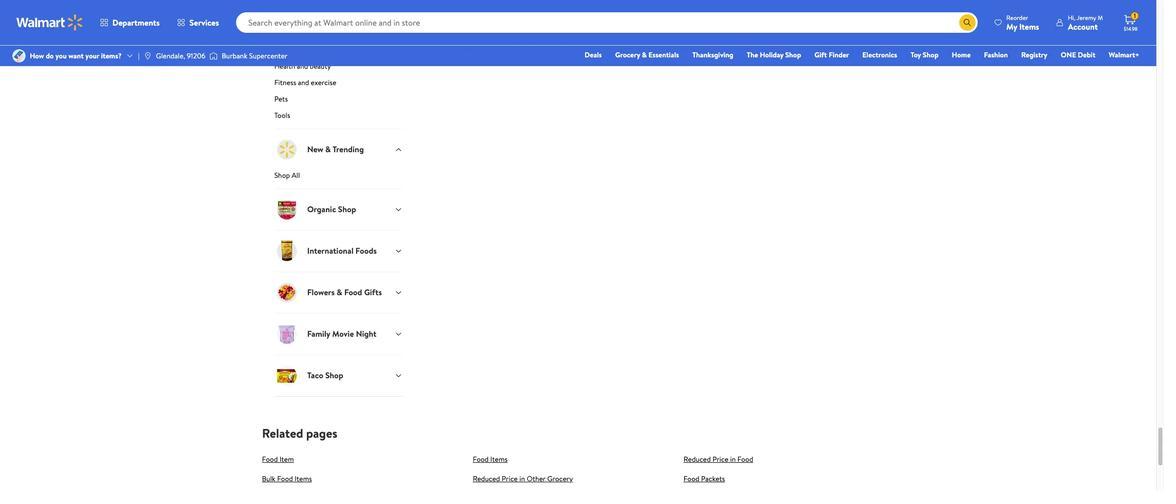 Task type: locate. For each thing, give the bounding box(es) containing it.
1 vertical spatial and
[[298, 77, 309, 88]]

supercenter
[[249, 51, 288, 61]]

1 horizontal spatial electronics link
[[858, 49, 902, 61]]

0 vertical spatial in
[[730, 455, 736, 465]]

shop right organic
[[338, 204, 356, 215]]

departments button
[[91, 10, 168, 35]]

do
[[46, 51, 54, 61]]

& left essentials
[[642, 50, 647, 60]]

family movie night button
[[274, 313, 403, 355]]

 image
[[12, 49, 26, 63], [144, 52, 152, 60]]

fashion
[[984, 50, 1008, 60]]

1 vertical spatial price
[[502, 474, 518, 484]]

 image left "how" at the left of page
[[12, 49, 26, 63]]

organic shop button
[[274, 189, 403, 230]]

search icon image
[[964, 18, 972, 27]]

$14.98
[[1124, 25, 1138, 32]]

burbank supercenter
[[222, 51, 288, 61]]

glendale,
[[156, 51, 185, 61]]

grocery
[[615, 50, 640, 60], [547, 474, 573, 484]]

shop inside dropdown button
[[338, 204, 356, 215]]

health and beauty link
[[274, 61, 403, 75]]

0 vertical spatial reduced
[[684, 455, 711, 465]]

international foods
[[307, 246, 377, 257]]

& right flowers
[[337, 287, 342, 298]]

electronics
[[274, 12, 309, 22], [863, 50, 898, 60]]

and
[[297, 61, 308, 71], [298, 77, 309, 88]]

0 horizontal spatial reduced
[[473, 474, 500, 484]]

food items
[[473, 455, 508, 465]]

one debit link
[[1056, 49, 1100, 61]]

0 horizontal spatial price
[[502, 474, 518, 484]]

electronics left toy
[[863, 50, 898, 60]]

and down health and beauty
[[298, 77, 309, 88]]

0 vertical spatial electronics
[[274, 12, 309, 22]]

0 vertical spatial price
[[713, 455, 729, 465]]

1 vertical spatial in
[[520, 474, 525, 484]]

Walmart Site-Wide search field
[[236, 12, 978, 33]]

reduced for reduced price in food
[[684, 455, 711, 465]]

food
[[344, 287, 362, 298], [262, 455, 278, 465], [473, 455, 489, 465], [738, 455, 754, 465], [277, 474, 293, 484], [684, 474, 700, 484]]

new & trending
[[307, 144, 364, 155]]

& right new
[[325, 144, 331, 155]]

items
[[1020, 21, 1040, 32], [490, 455, 508, 465], [295, 474, 312, 484]]

your
[[85, 51, 99, 61]]

0 vertical spatial and
[[297, 61, 308, 71]]

all
[[292, 170, 300, 180]]

in for food
[[730, 455, 736, 465]]

taco shop button
[[274, 355, 403, 397]]

new
[[307, 144, 323, 155]]

& inside dropdown button
[[337, 287, 342, 298]]

 image for how do you want your items?
[[12, 49, 26, 63]]

how do you want your items?
[[30, 51, 122, 61]]

& for trending
[[325, 144, 331, 155]]

reduced for reduced price in other grocery
[[473, 474, 500, 484]]

how
[[30, 51, 44, 61]]

electronics link up toys link
[[274, 12, 403, 26]]

health
[[274, 61, 295, 71]]

fitness and exercise link
[[274, 77, 403, 92]]

burbank
[[222, 51, 247, 61]]

1 vertical spatial reduced
[[473, 474, 500, 484]]

0 horizontal spatial  image
[[12, 49, 26, 63]]

electronics for the leftmost electronics link
[[274, 12, 309, 22]]

in
[[730, 455, 736, 465], [520, 474, 525, 484]]

gift finder
[[815, 50, 849, 60]]

family movie night
[[307, 329, 377, 340]]

packets
[[701, 474, 725, 484]]

1 horizontal spatial &
[[337, 287, 342, 298]]

jeremy
[[1077, 13, 1097, 22]]

1 horizontal spatial grocery
[[615, 50, 640, 60]]

food packets link
[[684, 474, 725, 484]]

walmart image
[[16, 14, 83, 31]]

hi, jeremy m account
[[1068, 13, 1103, 32]]

items for food
[[295, 474, 312, 484]]

1 horizontal spatial  image
[[144, 52, 152, 60]]

shop for organic shop
[[338, 204, 356, 215]]

in for other
[[520, 474, 525, 484]]

services
[[189, 17, 219, 28]]

grocery right deals
[[615, 50, 640, 60]]

foods
[[356, 246, 377, 257]]

food item link
[[262, 455, 294, 465]]

2 vertical spatial items
[[295, 474, 312, 484]]

item
[[280, 455, 294, 465]]

the holiday shop
[[747, 50, 801, 60]]

the holiday shop link
[[742, 49, 806, 61]]

pets link
[[274, 94, 403, 108]]

1 vertical spatial grocery
[[547, 474, 573, 484]]

1 vertical spatial &
[[325, 144, 331, 155]]

shop for taco shop
[[325, 370, 343, 382]]

flowers
[[307, 287, 335, 298]]

2 horizontal spatial &
[[642, 50, 647, 60]]

the
[[747, 50, 758, 60]]

new & trending button
[[274, 129, 403, 170]]

electronics up "toys"
[[274, 12, 309, 22]]

price up packets
[[713, 455, 729, 465]]

 image
[[209, 51, 218, 61]]

shop inside dropdown button
[[325, 370, 343, 382]]

shop right toy
[[923, 50, 939, 60]]

exercise
[[311, 77, 336, 88]]

2 horizontal spatial items
[[1020, 21, 1040, 32]]

2 vertical spatial &
[[337, 287, 342, 298]]

family
[[307, 329, 330, 340]]

home link
[[948, 49, 976, 61]]

0 horizontal spatial &
[[325, 144, 331, 155]]

flowers & food gifts button
[[274, 272, 403, 313]]

one
[[1061, 50, 1077, 60]]

reduced up food packets link on the bottom right
[[684, 455, 711, 465]]

holiday
[[760, 50, 784, 60]]

 image right |
[[144, 52, 152, 60]]

price left other at the bottom left of page
[[502, 474, 518, 484]]

0 horizontal spatial items
[[295, 474, 312, 484]]

& inside dropdown button
[[325, 144, 331, 155]]

0 horizontal spatial in
[[520, 474, 525, 484]]

1 vertical spatial items
[[490, 455, 508, 465]]

0 vertical spatial electronics link
[[274, 12, 403, 26]]

1 vertical spatial electronics link
[[858, 49, 902, 61]]

0 horizontal spatial electronics link
[[274, 12, 403, 26]]

shop all link
[[274, 170, 403, 189]]

1 horizontal spatial reduced
[[684, 455, 711, 465]]

items inside the reorder my items
[[1020, 21, 1040, 32]]

organic
[[307, 204, 336, 215]]

thanksgiving link
[[688, 49, 738, 61]]

0 vertical spatial &
[[642, 50, 647, 60]]

taco shop
[[307, 370, 343, 382]]

1 horizontal spatial price
[[713, 455, 729, 465]]

and inside 'link'
[[298, 77, 309, 88]]

food item
[[262, 455, 294, 465]]

reduced
[[684, 455, 711, 465], [473, 474, 500, 484]]

grocery right other at the bottom left of page
[[547, 474, 573, 484]]

items?
[[101, 51, 122, 61]]

pets
[[274, 94, 288, 104]]

1 vertical spatial electronics
[[863, 50, 898, 60]]

fashion link
[[980, 49, 1013, 61]]

electronics link left toy
[[858, 49, 902, 61]]

1 horizontal spatial items
[[490, 455, 508, 465]]

0 horizontal spatial electronics
[[274, 12, 309, 22]]

and for health
[[297, 61, 308, 71]]

taco
[[307, 370, 323, 382]]

1 horizontal spatial in
[[730, 455, 736, 465]]

reduced down food items
[[473, 474, 500, 484]]

and up fitness and exercise
[[297, 61, 308, 71]]

1 horizontal spatial electronics
[[863, 50, 898, 60]]

international foods button
[[274, 230, 403, 272]]

shop right taco
[[325, 370, 343, 382]]

Search search field
[[236, 12, 978, 33]]

shop
[[786, 50, 801, 60], [923, 50, 939, 60], [274, 170, 290, 180], [338, 204, 356, 215], [325, 370, 343, 382]]

food inside flowers & food gifts dropdown button
[[344, 287, 362, 298]]

0 vertical spatial items
[[1020, 21, 1040, 32]]

related pages
[[262, 425, 338, 442]]

hi,
[[1068, 13, 1076, 22]]

deals
[[585, 50, 602, 60]]

price for other
[[502, 474, 518, 484]]



Task type: vqa. For each thing, say whether or not it's contained in the screenshot.
Food 'Price'
yes



Task type: describe. For each thing, give the bounding box(es) containing it.
debit
[[1078, 50, 1096, 60]]

reduced price in food
[[684, 455, 754, 465]]

departments
[[112, 17, 160, 28]]

flowers & food gifts
[[307, 287, 382, 298]]

thanksgiving
[[693, 50, 734, 60]]

electronics for right electronics link
[[863, 50, 898, 60]]

reduced price in other grocery link
[[473, 474, 573, 484]]

food packets
[[684, 474, 725, 484]]

one debit
[[1061, 50, 1096, 60]]

toy shop link
[[906, 49, 943, 61]]

& for food
[[337, 287, 342, 298]]

kitchen
[[274, 44, 298, 55]]

essentials
[[649, 50, 679, 60]]

organic shop
[[307, 204, 356, 215]]

toys
[[274, 28, 288, 38]]

|
[[138, 51, 140, 61]]

1
[[1134, 11, 1136, 20]]

shop right holiday
[[786, 50, 801, 60]]

price for food
[[713, 455, 729, 465]]

fitness and exercise
[[274, 77, 336, 88]]

shop for toy shop
[[923, 50, 939, 60]]

m
[[1098, 13, 1103, 22]]

gift
[[815, 50, 827, 60]]

bulk food items link
[[262, 474, 312, 484]]

reorder my items
[[1007, 13, 1040, 32]]

services button
[[168, 10, 228, 35]]

food items link
[[473, 455, 508, 465]]

movie
[[332, 329, 354, 340]]

beauty
[[310, 61, 331, 71]]

night
[[356, 329, 377, 340]]

bulk food items
[[262, 474, 312, 484]]

related
[[262, 425, 303, 442]]

items for my
[[1020, 21, 1040, 32]]

want
[[68, 51, 84, 61]]

reduced price in other grocery
[[473, 474, 573, 484]]

reorder
[[1007, 13, 1029, 22]]

glendale, 91206
[[156, 51, 205, 61]]

shop all
[[274, 170, 300, 180]]

 image for glendale, 91206
[[144, 52, 152, 60]]

91206
[[187, 51, 205, 61]]

& for essentials
[[642, 50, 647, 60]]

tools
[[274, 110, 290, 120]]

health and beauty
[[274, 61, 331, 71]]

registry link
[[1017, 49, 1052, 61]]

gift finder link
[[810, 49, 854, 61]]

finder
[[829, 50, 849, 60]]

0 horizontal spatial grocery
[[547, 474, 573, 484]]

fitness
[[274, 77, 296, 88]]

pages
[[306, 425, 338, 442]]

you
[[55, 51, 67, 61]]

account
[[1068, 21, 1098, 32]]

gifts
[[364, 287, 382, 298]]

grocery & essentials link
[[611, 49, 684, 61]]

walmart+
[[1109, 50, 1140, 60]]

trending
[[333, 144, 364, 155]]

shop left all
[[274, 170, 290, 180]]

toy shop
[[911, 50, 939, 60]]

bulk
[[262, 474, 275, 484]]

toys link
[[274, 28, 403, 42]]

and for fitness
[[298, 77, 309, 88]]

other
[[527, 474, 546, 484]]

0 vertical spatial grocery
[[615, 50, 640, 60]]

toy
[[911, 50, 921, 60]]

international
[[307, 246, 354, 257]]

grocery & essentials
[[615, 50, 679, 60]]

deals link
[[580, 49, 607, 61]]

kitchen link
[[274, 44, 403, 59]]



